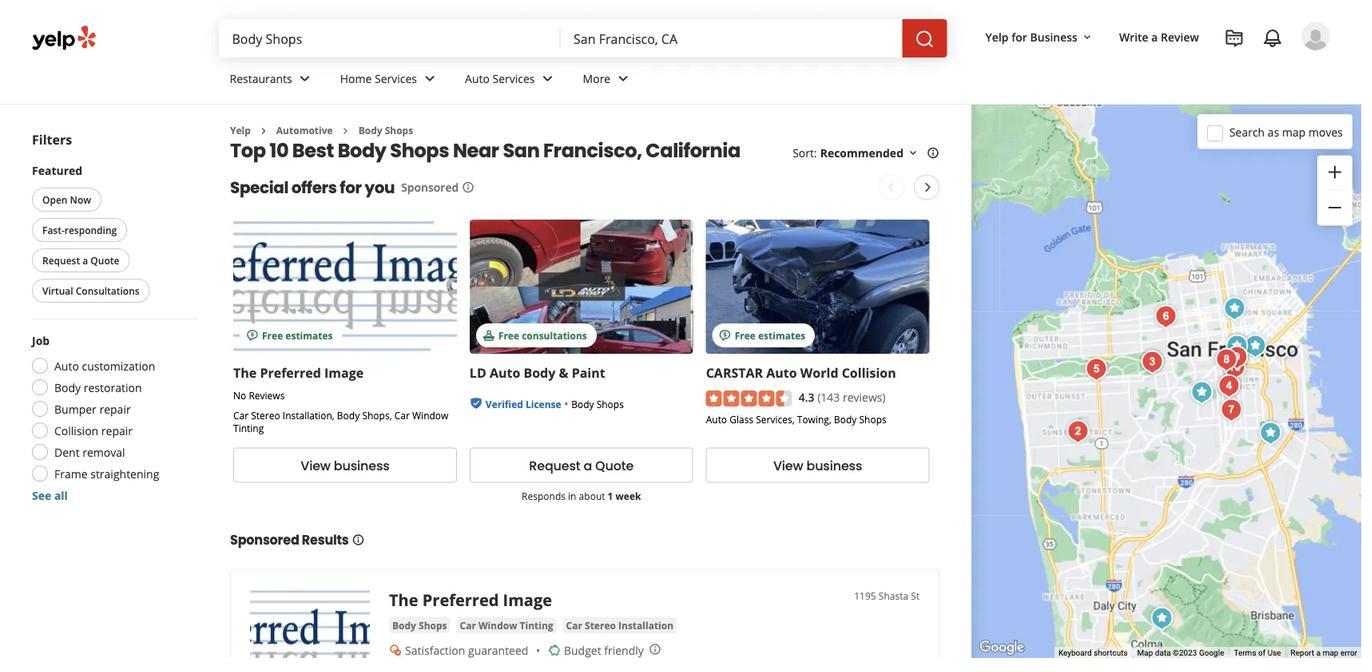 Task type: locate. For each thing, give the bounding box(es) containing it.
0 vertical spatial yelp
[[986, 29, 1009, 44]]

guaranteed
[[468, 643, 529, 658]]

services up the san
[[493, 71, 535, 86]]

job
[[32, 333, 50, 348]]

0 vertical spatial the
[[233, 364, 257, 381]]

repair down restoration
[[99, 402, 131, 417]]

about
[[579, 489, 606, 502]]

16 chevron right v2 image
[[257, 125, 270, 137], [339, 125, 352, 137]]

yelp for yelp for business
[[986, 29, 1009, 44]]

1 horizontal spatial yelp
[[986, 29, 1009, 44]]

user actions element
[[973, 20, 1353, 118]]

ld auto body & paint
[[470, 364, 606, 381]]

free right 16 free consultations v2 image
[[499, 328, 520, 342]]

16 free estimates v2 image
[[246, 329, 259, 342], [719, 329, 732, 342]]

for left you
[[340, 176, 362, 199]]

16 info v2 image down near
[[462, 181, 475, 194]]

car inside 'button'
[[460, 619, 476, 632]]

None search field
[[219, 19, 951, 58]]

1 vertical spatial repair
[[101, 423, 133, 438]]

shops down paint
[[597, 397, 624, 410]]

1 estimates from the left
[[286, 328, 333, 342]]

window up guaranteed
[[479, 619, 518, 632]]

view business link down shops,
[[233, 448, 457, 483]]

car window tinting button
[[457, 618, 557, 634]]

0 horizontal spatial image
[[325, 364, 364, 381]]

terms of use
[[1235, 649, 1282, 658]]

body inside option group
[[54, 380, 81, 395]]

auto customization
[[54, 359, 155, 374]]

body shops up satisfaction
[[392, 619, 447, 632]]

removal
[[83, 445, 125, 460]]

you
[[365, 176, 395, 199]]

2 business from the left
[[807, 456, 863, 474]]

car inside button
[[566, 619, 583, 632]]

yelp for business
[[986, 29, 1078, 44]]

window
[[412, 408, 449, 422], [479, 619, 518, 632]]

24 chevron down v2 image right restaurants
[[296, 69, 315, 88]]

request a quote button up responds in about 1 week
[[470, 448, 694, 483]]

image
[[325, 364, 364, 381], [503, 589, 552, 611]]

recommended
[[821, 145, 904, 161]]

business
[[1031, 29, 1078, 44]]

1 horizontal spatial 16 chevron right v2 image
[[339, 125, 352, 137]]

1 free estimates link from the left
[[233, 219, 457, 354]]

european collision center image
[[1222, 331, 1254, 363]]

keyboard
[[1059, 649, 1092, 658]]

1 vertical spatial the preferred image link
[[389, 589, 552, 611]]

body down 'home services'
[[359, 124, 383, 137]]

2 free estimates link from the left
[[706, 219, 930, 354]]

2 horizontal spatial free
[[735, 328, 756, 342]]

collision up reviews)
[[842, 364, 897, 381]]

request a quote button down fast-responding button
[[32, 249, 130, 273]]

open now button
[[32, 188, 102, 212]]

services,
[[756, 413, 795, 426]]

estimates up carstar auto world collision link
[[759, 328, 806, 342]]

dent
[[54, 445, 80, 460]]

2 none field from the left
[[574, 30, 890, 47]]

a right write
[[1152, 29, 1159, 44]]

1 vertical spatial quote
[[596, 456, 634, 474]]

1 16 chevron right v2 image from the left
[[257, 125, 270, 137]]

2 free from the left
[[499, 328, 520, 342]]

2 free estimates from the left
[[735, 328, 806, 342]]

0 vertical spatial map
[[1283, 125, 1306, 140]]

map for moves
[[1283, 125, 1306, 140]]

1 horizontal spatial sponsored
[[401, 180, 459, 195]]

yelp inside button
[[986, 29, 1009, 44]]

collision
[[842, 364, 897, 381], [54, 423, 98, 438]]

the preferred image link up car window tinting
[[389, 589, 552, 611]]

1 vertical spatial tinting
[[520, 619, 554, 632]]

avenue body shop image
[[1222, 342, 1254, 374], [1222, 342, 1254, 374]]

more
[[583, 71, 611, 86]]

0 vertical spatial tinting
[[233, 422, 264, 435]]

1 view business link from the left
[[233, 448, 457, 483]]

free inside 'link'
[[499, 328, 520, 342]]

emerald city auto body image
[[1255, 418, 1287, 450]]

24 chevron down v2 image
[[296, 69, 315, 88], [420, 69, 440, 88], [538, 69, 558, 88], [614, 69, 633, 88]]

reviews
[[249, 389, 285, 402]]

preferred
[[260, 364, 321, 381], [423, 589, 499, 611]]

body shops
[[359, 124, 413, 137], [572, 397, 624, 410], [392, 619, 447, 632]]

car up satisfaction guaranteed
[[460, 619, 476, 632]]

stereo
[[251, 408, 280, 422], [585, 619, 616, 632]]

body up 16 satisfactions guaranteed v2 image at the bottom of the page
[[392, 619, 416, 632]]

2 services from the left
[[493, 71, 535, 86]]

soma collision repair image
[[1225, 332, 1257, 364]]

1 16 free estimates v2 image from the left
[[246, 329, 259, 342]]

1 horizontal spatial 16 info v2 image
[[462, 181, 475, 194]]

google image
[[976, 638, 1029, 659]]

consumer auto body repair image
[[1214, 371, 1246, 402], [1214, 371, 1246, 402]]

0 vertical spatial window
[[412, 408, 449, 422]]

1 vertical spatial collision
[[54, 423, 98, 438]]

1 horizontal spatial view
[[774, 456, 804, 474]]

for inside button
[[1012, 29, 1028, 44]]

request up responds
[[529, 456, 581, 474]]

yelp left business at the top right
[[986, 29, 1009, 44]]

the preferred image no reviews car stereo installation, body shops, car window tinting
[[233, 364, 449, 435]]

24 chevron down v2 image right more
[[614, 69, 633, 88]]

0 horizontal spatial request
[[42, 254, 80, 267]]

map left error at the bottom right
[[1323, 649, 1339, 658]]

1 free from the left
[[262, 328, 283, 342]]

car stereo installation
[[566, 619, 674, 632]]

west wind automotive image
[[1211, 344, 1243, 376]]

a down fast-responding button
[[83, 254, 88, 267]]

auto services
[[465, 71, 535, 86]]

none field up 'home services'
[[232, 30, 548, 47]]

shasta
[[879, 589, 909, 603]]

0 vertical spatial 16 info v2 image
[[927, 147, 940, 160]]

1 vertical spatial map
[[1323, 649, 1339, 658]]

1 horizontal spatial stereo
[[585, 619, 616, 632]]

0 horizontal spatial business
[[334, 456, 390, 474]]

1 24 chevron down v2 image from the left
[[296, 69, 315, 88]]

0 horizontal spatial stereo
[[251, 408, 280, 422]]

francisco,
[[544, 137, 642, 164]]

free up reviews
[[262, 328, 283, 342]]

all
[[54, 488, 68, 503]]

notifications image
[[1264, 29, 1283, 48]]

paint
[[572, 364, 606, 381]]

4.3 (143 reviews)
[[799, 389, 886, 404]]

1 horizontal spatial preferred
[[423, 589, 499, 611]]

0 vertical spatial request
[[42, 254, 80, 267]]

1 horizontal spatial request a quote
[[529, 456, 634, 474]]

tinting up 16 budget friendly v2 image
[[520, 619, 554, 632]]

1 view from the left
[[301, 456, 331, 474]]

stereo down reviews
[[251, 408, 280, 422]]

option group containing job
[[27, 333, 198, 504]]

1 vertical spatial yelp
[[230, 124, 251, 137]]

2 24 chevron down v2 image from the left
[[420, 69, 440, 88]]

automotive link
[[276, 124, 333, 137]]

2 16 free estimates v2 image from the left
[[719, 329, 732, 342]]

yelp link
[[230, 124, 251, 137]]

body shops down the home services link
[[359, 124, 413, 137]]

tinting inside 'button'
[[520, 619, 554, 632]]

car up budget
[[566, 619, 583, 632]]

1 horizontal spatial estimates
[[759, 328, 806, 342]]

previous image
[[882, 178, 901, 197]]

reviews)
[[843, 389, 886, 404]]

straightening
[[91, 466, 159, 482]]

window left the 16 verified v2 icon at the left
[[412, 408, 449, 422]]

3 free from the left
[[735, 328, 756, 342]]

home
[[340, 71, 372, 86]]

zoom out image
[[1326, 198, 1345, 217]]

info icon image
[[649, 643, 662, 656], [649, 643, 662, 656]]

1 vertical spatial 16 info v2 image
[[462, 181, 475, 194]]

0 vertical spatial quote
[[91, 254, 119, 267]]

free for the preferred image
[[262, 328, 283, 342]]

towing,
[[798, 413, 832, 426]]

a right report
[[1317, 649, 1321, 658]]

car stereo installation button
[[563, 618, 677, 634]]

16 chevron right v2 image right the best
[[339, 125, 352, 137]]

preferred inside the preferred image no reviews car stereo installation, body shops, car window tinting
[[260, 364, 321, 381]]

free consultations link
[[470, 219, 694, 354]]

request a quote down fast-responding button
[[42, 254, 119, 267]]

preferred for the preferred image
[[423, 589, 499, 611]]

none field up business categories 'element'
[[574, 30, 890, 47]]

24 chevron down v2 image inside the home services link
[[420, 69, 440, 88]]

world
[[801, 364, 839, 381]]

for left business at the top right
[[1012, 29, 1028, 44]]

1 vertical spatial request a quote button
[[470, 448, 694, 483]]

image up car window tinting
[[503, 589, 552, 611]]

0 horizontal spatial preferred
[[260, 364, 321, 381]]

body inside the preferred image no reviews car stereo installation, body shops, car window tinting
[[337, 408, 360, 422]]

request a quote inside featured group
[[42, 254, 119, 267]]

16 info v2 image right 16 chevron down v2 icon
[[927, 147, 940, 160]]

1 view business from the left
[[301, 456, 390, 474]]

2 vertical spatial 16 info v2 image
[[352, 534, 365, 547]]

greg r. image
[[1302, 22, 1331, 50]]

&
[[559, 364, 569, 381]]

view business
[[301, 456, 390, 474], [774, 456, 863, 474]]

results
[[302, 531, 349, 549]]

services
[[375, 71, 417, 86], [493, 71, 535, 86]]

1 horizontal spatial services
[[493, 71, 535, 86]]

group
[[1318, 155, 1353, 226]]

customization
[[82, 359, 155, 374]]

the
[[233, 364, 257, 381], [389, 589, 419, 611]]

option group
[[27, 333, 198, 504]]

sponsored for sponsored results
[[230, 531, 299, 549]]

view business link for the preferred image
[[233, 448, 457, 483]]

0 horizontal spatial services
[[375, 71, 417, 86]]

satisfaction
[[405, 643, 466, 658]]

repair
[[99, 402, 131, 417], [101, 423, 133, 438]]

sponsored right you
[[401, 180, 459, 195]]

16 info v2 image for special offers for you
[[462, 181, 475, 194]]

auto left the glass
[[706, 413, 728, 426]]

shops up satisfaction
[[419, 619, 447, 632]]

free estimates link
[[233, 219, 457, 354], [706, 219, 930, 354]]

california
[[646, 137, 741, 164]]

16 chevron right v2 image for automotive
[[257, 125, 270, 137]]

view business down shops,
[[301, 456, 390, 474]]

tinting down no
[[233, 422, 264, 435]]

0 horizontal spatial view
[[301, 456, 331, 474]]

image for the preferred image
[[503, 589, 552, 611]]

car
[[233, 408, 249, 422], [395, 408, 410, 422], [460, 619, 476, 632], [566, 619, 583, 632]]

0 vertical spatial collision
[[842, 364, 897, 381]]

1 vertical spatial preferred
[[423, 589, 499, 611]]

1 horizontal spatial free estimates
[[735, 328, 806, 342]]

0 vertical spatial body shops link
[[359, 124, 413, 137]]

preferred up reviews
[[260, 364, 321, 381]]

the preferred image link up reviews
[[233, 364, 364, 381]]

request up the virtual
[[42, 254, 80, 267]]

body shops down paint
[[572, 397, 624, 410]]

the for the preferred image
[[389, 589, 419, 611]]

0 vertical spatial preferred
[[260, 364, 321, 381]]

search
[[1230, 125, 1266, 140]]

business down towing,
[[807, 456, 863, 474]]

0 vertical spatial request a quote
[[42, 254, 119, 267]]

body shops link down the home services link
[[359, 124, 413, 137]]

0 vertical spatial sponsored
[[401, 180, 459, 195]]

yelp left 10
[[230, 124, 251, 137]]

sponsored left results
[[230, 531, 299, 549]]

repair up removal
[[101, 423, 133, 438]]

1 vertical spatial stereo
[[585, 619, 616, 632]]

shops
[[385, 124, 413, 137], [390, 137, 449, 164], [597, 397, 624, 410], [860, 413, 887, 426], [419, 619, 447, 632]]

24 chevron down v2 image inside the auto services link
[[538, 69, 558, 88]]

free consultations
[[499, 328, 587, 342]]

the up no
[[233, 364, 257, 381]]

1 vertical spatial window
[[479, 619, 518, 632]]

0 horizontal spatial request a quote button
[[32, 249, 130, 273]]

in
[[568, 489, 577, 502]]

view business down towing,
[[774, 456, 863, 474]]

ld
[[470, 364, 487, 381]]

0 horizontal spatial 16 free estimates v2 image
[[246, 329, 259, 342]]

free estimates up reviews
[[262, 328, 333, 342]]

0 vertical spatial stereo
[[251, 408, 280, 422]]

services for auto services
[[493, 71, 535, 86]]

1 vertical spatial request
[[529, 456, 581, 474]]

1 vertical spatial request a quote
[[529, 456, 634, 474]]

request a quote button
[[32, 249, 130, 273], [470, 448, 694, 483]]

2 horizontal spatial 16 info v2 image
[[927, 147, 940, 160]]

0 horizontal spatial free
[[262, 328, 283, 342]]

free estimates
[[262, 328, 333, 342], [735, 328, 806, 342]]

view down auto glass services, towing, body shops
[[774, 456, 804, 474]]

0 horizontal spatial free estimates
[[262, 328, 333, 342]]

None field
[[232, 30, 548, 47], [574, 30, 890, 47]]

1 horizontal spatial map
[[1323, 649, 1339, 658]]

a
[[1152, 29, 1159, 44], [83, 254, 88, 267], [584, 456, 592, 474], [1317, 649, 1321, 658]]

1 horizontal spatial 16 free estimates v2 image
[[719, 329, 732, 342]]

report
[[1291, 649, 1315, 658]]

image up shops,
[[325, 364, 364, 381]]

none field near
[[574, 30, 890, 47]]

1 horizontal spatial for
[[1012, 29, 1028, 44]]

none field find
[[232, 30, 548, 47]]

body left shops,
[[337, 408, 360, 422]]

1 horizontal spatial image
[[503, 589, 552, 611]]

0 horizontal spatial yelp
[[230, 124, 251, 137]]

view down installation,
[[301, 456, 331, 474]]

16 free estimates v2 image up carstar
[[719, 329, 732, 342]]

free for ld auto body & paint
[[499, 328, 520, 342]]

top
[[230, 137, 266, 164]]

view business for the preferred image
[[301, 456, 390, 474]]

16 budget friendly v2 image
[[548, 644, 561, 657]]

services right home
[[375, 71, 417, 86]]

0 vertical spatial for
[[1012, 29, 1028, 44]]

24 chevron down v2 image right 'home services'
[[420, 69, 440, 88]]

1 free estimates from the left
[[262, 328, 333, 342]]

dent removal
[[54, 445, 125, 460]]

quote up consultations
[[91, 254, 119, 267]]

16 info v2 image right results
[[352, 534, 365, 547]]

1 horizontal spatial collision
[[842, 364, 897, 381]]

3 24 chevron down v2 image from the left
[[538, 69, 558, 88]]

free up carstar
[[735, 328, 756, 342]]

auto up near
[[465, 71, 490, 86]]

0 vertical spatial request a quote button
[[32, 249, 130, 273]]

0 horizontal spatial tinting
[[233, 422, 264, 435]]

more link
[[570, 58, 646, 104]]

24 chevron down v2 image right auto services
[[538, 69, 558, 88]]

the preferred image image
[[250, 589, 370, 659]]

image inside the preferred image no reviews car stereo installation, body shops, car window tinting
[[325, 364, 364, 381]]

map for error
[[1323, 649, 1339, 658]]

1 horizontal spatial tinting
[[520, 619, 554, 632]]

request a quote button inside featured group
[[32, 249, 130, 273]]

domport auto body image
[[1219, 352, 1251, 384]]

auto inside business categories 'element'
[[465, 71, 490, 86]]

1 horizontal spatial quote
[[596, 456, 634, 474]]

1 vertical spatial body shops link
[[389, 618, 450, 634]]

0 horizontal spatial for
[[340, 176, 362, 199]]

0 horizontal spatial view business link
[[233, 448, 457, 483]]

24 chevron down v2 image inside more link
[[614, 69, 633, 88]]

1 none field from the left
[[232, 30, 548, 47]]

4 24 chevron down v2 image from the left
[[614, 69, 633, 88]]

16 info v2 image
[[927, 147, 940, 160], [462, 181, 475, 194], [352, 534, 365, 547]]

stan carlsen body shop image
[[1137, 347, 1169, 378], [1137, 347, 1169, 378]]

0 horizontal spatial view business
[[301, 456, 390, 474]]

map data ©2023 google
[[1138, 649, 1225, 658]]

business down shops,
[[334, 456, 390, 474]]

the preferred image link
[[233, 364, 364, 381], [389, 589, 552, 611]]

0 horizontal spatial free estimates link
[[233, 219, 457, 354]]

auto for auto customization
[[54, 359, 79, 374]]

2 view business link from the left
[[706, 448, 930, 483]]

free estimates up carstar auto world collision on the bottom of the page
[[735, 328, 806, 342]]

0 horizontal spatial window
[[412, 408, 449, 422]]

1 horizontal spatial window
[[479, 619, 518, 632]]

0 horizontal spatial none field
[[232, 30, 548, 47]]

image for the preferred image no reviews car stereo installation, body shops, car window tinting
[[325, 364, 364, 381]]

stereo up budget friendly
[[585, 619, 616, 632]]

2 16 chevron right v2 image from the left
[[339, 125, 352, 137]]

0 horizontal spatial the preferred image link
[[233, 364, 364, 381]]

1 business from the left
[[334, 456, 390, 474]]

body shops link up satisfaction
[[389, 618, 450, 634]]

2 estimates from the left
[[759, 328, 806, 342]]

car down no
[[233, 408, 249, 422]]

4.3 star rating image
[[706, 390, 793, 406]]

1 vertical spatial sponsored
[[230, 531, 299, 549]]

network collision image
[[1147, 603, 1179, 635]]

1 horizontal spatial free
[[499, 328, 520, 342]]

data
[[1156, 649, 1172, 658]]

1 services from the left
[[375, 71, 417, 86]]

2 view business from the left
[[774, 456, 863, 474]]

0 horizontal spatial sponsored
[[230, 531, 299, 549]]

free estimates link for carstar auto world collision
[[706, 219, 930, 354]]

budget
[[564, 643, 602, 658]]

virtual
[[42, 284, 73, 297]]

16 free estimates v2 image up no
[[246, 329, 259, 342]]

16 free estimates v2 image for carstar auto world collision
[[719, 329, 732, 342]]

1 horizontal spatial view business
[[774, 456, 863, 474]]

16 info v2 image for top 10 best body shops near san francisco, california
[[927, 147, 940, 160]]

0 horizontal spatial quote
[[91, 254, 119, 267]]

shops inside button
[[419, 619, 447, 632]]

24 chevron down v2 image inside restaurants link
[[296, 69, 315, 88]]

view for the preferred image
[[301, 456, 331, 474]]

1 vertical spatial the
[[389, 589, 419, 611]]

estimates up the preferred image no reviews car stereo installation, body shops, car window tinting
[[286, 328, 333, 342]]

0 vertical spatial repair
[[99, 402, 131, 417]]

stereo inside button
[[585, 619, 616, 632]]

collision down the bumper
[[54, 423, 98, 438]]

1 horizontal spatial view business link
[[706, 448, 930, 483]]

1195
[[855, 589, 877, 603]]

0 horizontal spatial request a quote
[[42, 254, 119, 267]]

2 vertical spatial body shops
[[392, 619, 447, 632]]

preferred up 'body shops' button
[[423, 589, 499, 611]]

body up the bumper
[[54, 380, 81, 395]]

body shops inside button
[[392, 619, 447, 632]]

quote up 1
[[596, 456, 634, 474]]

1 horizontal spatial none field
[[574, 30, 890, 47]]

0 vertical spatial image
[[325, 364, 364, 381]]

view business link down towing,
[[706, 448, 930, 483]]

car right shops,
[[395, 408, 410, 422]]

1 vertical spatial image
[[503, 589, 552, 611]]

0 horizontal spatial estimates
[[286, 328, 333, 342]]

1 horizontal spatial free estimates link
[[706, 219, 930, 354]]

1 horizontal spatial request
[[529, 456, 581, 474]]

request a quote
[[42, 254, 119, 267], [529, 456, 634, 474]]

0 horizontal spatial the
[[233, 364, 257, 381]]

1 horizontal spatial business
[[807, 456, 863, 474]]

16 free consultations v2 image
[[483, 329, 495, 342]]

request a quote up responds in about 1 week
[[529, 456, 634, 474]]

auto up "body restoration"
[[54, 359, 79, 374]]

Find text field
[[232, 30, 548, 47]]

st
[[911, 589, 920, 603]]

frame
[[54, 466, 88, 482]]

the up 'body shops' button
[[389, 589, 419, 611]]

16 chevron right v2 image right yelp link at the left
[[257, 125, 270, 137]]

2 view from the left
[[774, 456, 804, 474]]

map right as in the top right of the page
[[1283, 125, 1306, 140]]

business for carstar auto world collision
[[807, 456, 863, 474]]

the inside the preferred image no reviews car stereo installation, body shops, car window tinting
[[233, 364, 257, 381]]

estimates for the preferred image
[[286, 328, 333, 342]]

0 horizontal spatial 16 chevron right v2 image
[[257, 125, 270, 137]]

carstar auto world collision link
[[706, 364, 897, 381]]



Task type: describe. For each thing, give the bounding box(es) containing it.
shops up you
[[390, 137, 449, 164]]

10
[[270, 137, 289, 164]]

the for the preferred image no reviews car stereo installation, body shops, car window tinting
[[233, 364, 257, 381]]

16 chevron down v2 image
[[907, 147, 920, 160]]

free estimates link for the preferred image
[[233, 219, 457, 354]]

free estimates for the preferred image
[[262, 328, 333, 342]]

home services
[[340, 71, 417, 86]]

the preferred image
[[389, 589, 552, 611]]

view business for carstar auto world collision
[[774, 456, 863, 474]]

week
[[616, 489, 641, 502]]

0 vertical spatial the preferred image link
[[233, 364, 364, 381]]

repair for collision repair
[[101, 423, 133, 438]]

sponsored for sponsored
[[401, 180, 459, 195]]

auto left world
[[767, 364, 798, 381]]

business categories element
[[217, 58, 1331, 104]]

featured group
[[29, 162, 198, 306]]

recommended button
[[821, 145, 920, 161]]

shops down reviews)
[[860, 413, 887, 426]]

carstar
[[706, 364, 764, 381]]

preferred for the preferred image no reviews car stereo installation, body shops, car window tinting
[[260, 364, 321, 381]]

installation
[[619, 619, 674, 632]]

shops down the home services link
[[385, 124, 413, 137]]

map region
[[796, 0, 1363, 659]]

24 chevron down v2 image for auto services
[[538, 69, 558, 88]]

best
[[292, 137, 334, 164]]

body down 4.3 (143 reviews)
[[835, 413, 857, 426]]

16 chevron right v2 image for body shops
[[339, 125, 352, 137]]

restaurants
[[230, 71, 292, 86]]

window inside the preferred image no reviews car stereo installation, body shops, car window tinting
[[412, 408, 449, 422]]

bumper
[[54, 402, 97, 417]]

0 horizontal spatial 16 info v2 image
[[352, 534, 365, 547]]

write a review link
[[1113, 22, 1206, 51]]

error
[[1341, 649, 1358, 658]]

a inside group
[[83, 254, 88, 267]]

virtual consultations
[[42, 284, 140, 297]]

repair for bumper repair
[[99, 402, 131, 417]]

body inside button
[[392, 619, 416, 632]]

map
[[1138, 649, 1154, 658]]

1 vertical spatial body shops
[[572, 397, 624, 410]]

report a map error
[[1291, 649, 1358, 658]]

view for carstar auto world collision
[[774, 456, 804, 474]]

free for carstar auto world collision
[[735, 328, 756, 342]]

open
[[42, 193, 68, 206]]

view business link for carstar auto world collision
[[706, 448, 930, 483]]

write a review
[[1120, 29, 1200, 44]]

report a map error link
[[1291, 649, 1358, 658]]

fast-responding button
[[32, 218, 127, 242]]

tinting inside the preferred image no reviews car stereo installation, body shops, car window tinting
[[233, 422, 264, 435]]

shops,
[[362, 408, 392, 422]]

1 horizontal spatial the preferred image link
[[389, 589, 552, 611]]

satisfaction guaranteed
[[405, 643, 529, 658]]

estimates for carstar auto world collision
[[759, 328, 806, 342]]

window inside 'button'
[[479, 619, 518, 632]]

installation,
[[283, 408, 335, 422]]

(143
[[818, 389, 840, 404]]

4.3
[[799, 389, 815, 404]]

1 vertical spatial for
[[340, 176, 362, 199]]

0 vertical spatial body shops
[[359, 124, 413, 137]]

body restoration
[[54, 380, 142, 395]]

body down paint
[[572, 397, 594, 410]]

the grateful dent image
[[1187, 377, 1219, 409]]

auto for auto glass services, towing, body shops
[[706, 413, 728, 426]]

carstar sunset auto reconstruction image
[[1081, 354, 1113, 386]]

auto glass services, towing, body shops
[[706, 413, 887, 426]]

ld auto body & paint link
[[470, 364, 606, 381]]

car stereo installation link
[[563, 618, 677, 634]]

stereo inside the preferred image no reviews car stereo installation, body shops, car window tinting
[[251, 408, 280, 422]]

16 free estimates v2 image for the preferred image
[[246, 329, 259, 342]]

projects image
[[1225, 29, 1245, 48]]

see all button
[[32, 488, 68, 503]]

auto right ld at bottom
[[490, 364, 521, 381]]

virtual consultations button
[[32, 279, 150, 303]]

glass
[[730, 413, 754, 426]]

free estimates for carstar auto world collision
[[735, 328, 806, 342]]

0 horizontal spatial collision
[[54, 423, 98, 438]]

verified license
[[486, 397, 562, 410]]

keyboard shortcuts button
[[1059, 648, 1128, 659]]

car window tinting
[[460, 619, 554, 632]]

body shops button
[[389, 618, 450, 634]]

a up about
[[584, 456, 592, 474]]

see all
[[32, 488, 68, 503]]

zoom in image
[[1326, 163, 1345, 182]]

top 10 best body shops near san francisco, california
[[230, 137, 741, 164]]

verified license button
[[486, 396, 562, 411]]

budget friendly
[[564, 643, 644, 658]]

will's auto body shop image
[[1151, 301, 1183, 333]]

featured
[[32, 163, 82, 178]]

google
[[1200, 649, 1225, 658]]

home services link
[[328, 58, 452, 104]]

see
[[32, 488, 51, 503]]

body left &
[[524, 364, 556, 381]]

Near text field
[[574, 30, 890, 47]]

next image
[[919, 178, 938, 197]]

now
[[70, 193, 91, 206]]

fast-
[[42, 223, 65, 237]]

review
[[1162, 29, 1200, 44]]

1
[[608, 489, 613, 502]]

car window tinting link
[[457, 618, 557, 634]]

san
[[503, 137, 540, 164]]

use
[[1268, 649, 1282, 658]]

pacific collision care image
[[1216, 394, 1248, 426]]

restaurants link
[[217, 58, 328, 104]]

moves
[[1309, 125, 1344, 140]]

ksh automotive image
[[1219, 293, 1251, 325]]

services for home services
[[375, 71, 417, 86]]

as
[[1268, 125, 1280, 140]]

search image
[[916, 30, 935, 49]]

1 horizontal spatial request a quote button
[[470, 448, 694, 483]]

international sport motors image
[[1240, 331, 1272, 363]]

restoration
[[84, 380, 142, 395]]

16 verified v2 image
[[470, 397, 483, 410]]

request inside featured group
[[42, 254, 80, 267]]

open now
[[42, 193, 91, 206]]

verified
[[486, 397, 523, 410]]

parkside paint & body shop image
[[1063, 416, 1095, 448]]

terms
[[1235, 649, 1257, 658]]

24 chevron down v2 image for home services
[[420, 69, 440, 88]]

24 chevron down v2 image for more
[[614, 69, 633, 88]]

frame straightening
[[54, 466, 159, 482]]

yelp for yelp link at the left
[[230, 124, 251, 137]]

business for the preferred image
[[334, 456, 390, 474]]

no
[[233, 389, 246, 402]]

near
[[453, 137, 499, 164]]

terms of use link
[[1235, 649, 1282, 658]]

body up you
[[338, 137, 387, 164]]

24 chevron down v2 image for restaurants
[[296, 69, 315, 88]]

consultations
[[76, 284, 140, 297]]

yelp for business button
[[980, 22, 1101, 51]]

special
[[230, 176, 288, 199]]

16 chevron down v2 image
[[1081, 31, 1094, 44]]

automotive
[[276, 124, 333, 137]]

quote inside featured group
[[91, 254, 119, 267]]

16 satisfactions guaranteed v2 image
[[389, 644, 402, 657]]

auto for auto services
[[465, 71, 490, 86]]

sponsored results
[[230, 531, 349, 549]]

auto services link
[[452, 58, 570, 104]]

friendly
[[605, 643, 644, 658]]

of
[[1259, 649, 1266, 658]]



Task type: vqa. For each thing, say whether or not it's contained in the screenshot.
The
yes



